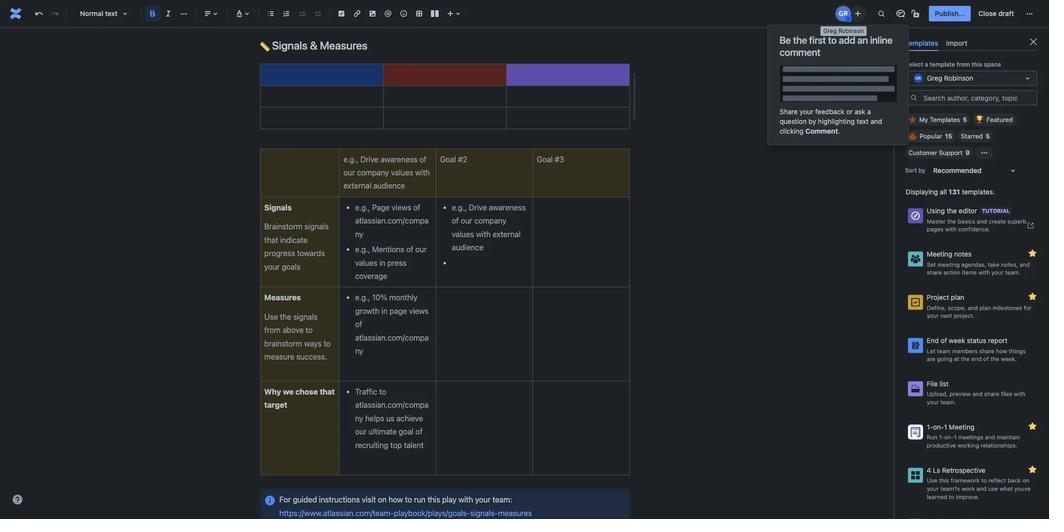 Task type: vqa. For each thing, say whether or not it's contained in the screenshot.
and in the the 4 Ls Retrospective Use this framework to reflect back on your team?s work and use what youve learned to improve.
yes



Task type: locate. For each thing, give the bounding box(es) containing it.
normal text
[[80, 9, 118, 18]]

share for status
[[980, 348, 995, 355]]

1 vertical spatial meeting
[[950, 423, 975, 432]]

going
[[938, 356, 953, 363]]

team. inside the meeting notes set meeting agendas, take notes, and share action items with your team.
[[1006, 269, 1021, 277]]

0 vertical spatial templates
[[906, 39, 939, 47]]

the right using
[[947, 207, 958, 215]]

5 right starred
[[986, 132, 991, 140]]

0 horizontal spatial a
[[868, 108, 872, 116]]

0 horizontal spatial this
[[428, 496, 441, 505]]

and up the relationships.
[[986, 434, 996, 442]]

share down the set
[[928, 269, 943, 277]]

templates up select
[[906, 39, 939, 47]]

greg robinson tooltip
[[821, 26, 868, 36]]

close draft button
[[973, 6, 1021, 21]]

0 vertical spatial of
[[941, 337, 948, 345]]

1 vertical spatial greg robinson
[[928, 74, 974, 82]]

emoji image
[[398, 8, 410, 19]]

0 vertical spatial this
[[972, 61, 983, 68]]

search icon image
[[911, 94, 918, 102]]

visit
[[362, 496, 376, 505]]

my templates
[[920, 116, 961, 124]]

0 horizontal spatial robinson
[[839, 27, 865, 35]]

measures
[[320, 39, 368, 52], [265, 294, 301, 302]]

1 vertical spatial of
[[984, 356, 990, 363]]

your down upload,
[[928, 399, 940, 406]]

table image
[[414, 8, 425, 19]]

on-
[[934, 423, 945, 432], [945, 434, 955, 442]]

text down ask
[[857, 117, 869, 126]]

and right highlighting
[[871, 117, 883, 126]]

by
[[809, 117, 817, 126], [919, 167, 926, 174]]

0 vertical spatial on
[[1023, 478, 1030, 485]]

create
[[989, 218, 1007, 225]]

0 horizontal spatial plan
[[952, 293, 965, 302]]

action item image
[[336, 8, 348, 19]]

run
[[414, 496, 426, 505]]

share inside file list upload, preview and share files with your team.
[[985, 391, 1000, 398]]

and up 'project.'
[[969, 304, 979, 312]]

https://www.atlassian.com/team-playbook/plays/goals-signals-measures link
[[280, 496, 532, 518]]

end
[[972, 356, 982, 363]]

pages
[[928, 226, 944, 233]]

1 horizontal spatial plan
[[980, 304, 992, 312]]

team. down notes,
[[1006, 269, 1021, 277]]

1 vertical spatial on
[[378, 496, 387, 505]]

0 vertical spatial meeting
[[928, 250, 953, 258]]

how up week.
[[997, 348, 1008, 355]]

0 horizontal spatial team.
[[941, 399, 957, 406]]

numbered list ⌘⇧7 image
[[281, 8, 293, 19]]

how left run
[[389, 496, 403, 505]]

the for using
[[947, 207, 958, 215]]

https://www.atlassian.com/team-
[[280, 510, 394, 518]]

2 vertical spatial share
[[985, 391, 1000, 398]]

unstar meeting notes image
[[1027, 248, 1039, 259]]

support
[[940, 149, 963, 157]]

sort
[[906, 167, 918, 174]]

align left image
[[202, 8, 214, 19]]

this inside 4 ls retrospective use this framework to reflect back on your team?s work and use what youve learned to improve.
[[940, 478, 950, 485]]

1 horizontal spatial greg
[[928, 74, 943, 82]]

to left reflect on the right bottom of the page
[[982, 478, 988, 485]]

back
[[1009, 478, 1022, 485]]

greg robinson down select a template from this space
[[928, 74, 974, 82]]

panel info image
[[264, 496, 276, 507]]

your down 'define,'
[[928, 313, 940, 320]]

how inside the end of week status report let team members share how things are going at the end of the week.
[[997, 348, 1008, 355]]

this right from
[[972, 61, 983, 68]]

and down unstar meeting notes icon
[[1020, 261, 1031, 269]]

plan left the milestones
[[980, 304, 992, 312]]

:straight_ruler: image
[[260, 42, 270, 52], [260, 42, 270, 52]]

by inside "share your feedback or ask a question by highlighting text and clicking"
[[809, 117, 817, 126]]

bullet list ⌘⇧8 image
[[265, 8, 277, 19]]

improve.
[[957, 494, 980, 501]]

team. down upload,
[[941, 399, 957, 406]]

robinson down invite to edit image at top
[[839, 27, 865, 35]]

templates up 15
[[931, 116, 961, 124]]

0 horizontal spatial 1-
[[928, 423, 934, 432]]

action
[[944, 269, 961, 277]]

to left add
[[829, 35, 837, 46]]

are
[[928, 356, 936, 363]]

share inside the end of week status report let team members share how things are going at the end of the week.
[[980, 348, 995, 355]]

your up question
[[800, 108, 814, 116]]

learned
[[928, 494, 948, 501]]

greg robinson down 'greg robinson' image
[[824, 27, 865, 35]]

text right normal on the left top of page
[[105, 9, 118, 18]]

0 vertical spatial team.
[[1006, 269, 1021, 277]]

how
[[997, 348, 1008, 355], [389, 496, 403, 505]]

the left week.
[[991, 356, 1000, 363]]

share for meeting
[[928, 269, 943, 277]]

0 vertical spatial how
[[997, 348, 1008, 355]]

normal text button
[[71, 3, 137, 24]]

1 vertical spatial templates
[[931, 116, 961, 124]]

the inside master the basics and create superb pages with confidence.
[[948, 218, 957, 225]]

1- up "productive"
[[940, 434, 945, 442]]

plan up scope,
[[952, 293, 965, 302]]

featured button
[[973, 113, 1018, 126]]

0 horizontal spatial text
[[105, 9, 118, 18]]

meeting up meetings
[[950, 423, 975, 432]]

the inside the be the first to add an inline comment
[[794, 35, 808, 46]]

find and replace image
[[876, 8, 888, 19]]

with right play
[[459, 496, 473, 505]]

the left basics
[[948, 218, 957, 225]]

files
[[1002, 391, 1013, 398]]

with inside file list upload, preview and share files with your team.
[[1015, 391, 1026, 398]]

more formatting image
[[178, 8, 190, 19]]

team. inside file list upload, preview and share files with your team.
[[941, 399, 957, 406]]

draft
[[999, 9, 1015, 18]]

1 horizontal spatial this
[[940, 478, 950, 485]]

recommended
[[934, 167, 982, 175]]

share
[[780, 108, 798, 116]]

greg robinson inside tooltip
[[824, 27, 865, 35]]

0 vertical spatial signals
[[272, 39, 308, 52]]

your inside "share your feedback or ask a question by highlighting text and clicking"
[[800, 108, 814, 116]]

unstar 1-on-1 meeting image
[[1027, 421, 1039, 433]]

0 horizontal spatial greg
[[824, 27, 837, 35]]

the for master
[[948, 218, 957, 225]]

0 horizontal spatial on
[[378, 496, 387, 505]]

meeting inside 1-on-1 meeting run 1-on-1 meetings and maintain productive working relationships.
[[950, 423, 975, 432]]

greg down template
[[928, 74, 943, 82]]

5 up starred
[[964, 116, 968, 124]]

share left the files
[[985, 391, 1000, 398]]

0 vertical spatial text
[[105, 9, 118, 18]]

starred 5
[[962, 132, 991, 140]]

file list upload, preview and share files with your team.
[[928, 380, 1026, 406]]

team
[[938, 348, 951, 355]]

greg left add
[[824, 27, 837, 35]]

meeting up the set
[[928, 250, 953, 258]]

1 vertical spatial a
[[868, 108, 872, 116]]

1 vertical spatial this
[[940, 478, 950, 485]]

this up playbook/plays/goals-
[[428, 496, 441, 505]]

1 horizontal spatial how
[[997, 348, 1008, 355]]

to left run
[[405, 496, 412, 505]]

text
[[105, 9, 118, 18], [857, 117, 869, 126]]

starred
[[962, 132, 984, 140]]

1 vertical spatial 5
[[986, 132, 991, 140]]

that
[[320, 388, 335, 397]]

set
[[928, 261, 937, 269]]

1 up "productive"
[[945, 423, 948, 432]]

0 horizontal spatial measures
[[265, 294, 301, 302]]

1 vertical spatial robinson
[[945, 74, 974, 82]]

1 horizontal spatial by
[[919, 167, 926, 174]]

templates inside tab list
[[906, 39, 939, 47]]

add
[[840, 35, 856, 46]]

for guided instructions visit on how to run this play with your team:
[[280, 496, 513, 505]]

0 horizontal spatial 5
[[964, 116, 968, 124]]

a right select
[[925, 61, 929, 68]]

0 vertical spatial share
[[928, 269, 943, 277]]

by right sort
[[919, 167, 926, 174]]

work
[[962, 486, 976, 493]]

editable content region
[[245, 0, 646, 520]]

this inside editable content region
[[428, 496, 441, 505]]

on- up run at the bottom right of the page
[[934, 423, 945, 432]]

1 horizontal spatial 1-
[[940, 434, 945, 442]]

1 vertical spatial share
[[980, 348, 995, 355]]

on inside 4 ls retrospective use this framework to reflect back on your team?s work and use what youve learned to improve.
[[1023, 478, 1030, 485]]

0 vertical spatial greg robinson
[[824, 27, 865, 35]]

0 horizontal spatial greg robinson
[[824, 27, 865, 35]]

help image
[[12, 495, 23, 506]]

working
[[958, 442, 980, 450]]

indent tab image
[[312, 8, 324, 19]]

on- up "productive"
[[945, 434, 955, 442]]

confluence image
[[8, 6, 23, 21], [8, 6, 23, 21]]

2 horizontal spatial this
[[972, 61, 983, 68]]

1 horizontal spatial on
[[1023, 478, 1030, 485]]

1 vertical spatial team.
[[941, 399, 957, 406]]

the
[[794, 35, 808, 46], [947, 207, 958, 215], [948, 218, 957, 225], [962, 356, 971, 363], [991, 356, 1000, 363]]

your inside file list upload, preview and share files with your team.
[[928, 399, 940, 406]]

and right preview
[[973, 391, 983, 398]]

the for be
[[794, 35, 808, 46]]

0 vertical spatial plan
[[952, 293, 965, 302]]

redo ⌘⇧z image
[[49, 8, 60, 19]]

customer
[[909, 149, 938, 157]]

your down take
[[992, 269, 1004, 277]]

and left use
[[977, 486, 987, 493]]

0 vertical spatial measures
[[320, 39, 368, 52]]

1 horizontal spatial team.
[[1006, 269, 1021, 277]]

import
[[947, 39, 968, 47]]

status
[[968, 337, 987, 345]]

my
[[920, 116, 929, 124]]

use
[[989, 486, 999, 493]]

text inside "share your feedback or ask a question by highlighting text and clicking"
[[857, 117, 869, 126]]

basics
[[958, 218, 976, 225]]

share up end
[[980, 348, 995, 355]]

relationships.
[[982, 442, 1018, 450]]

milestones
[[994, 304, 1023, 312]]

share inside the meeting notes set meeting agendas, take notes, and share action items with your team.
[[928, 269, 943, 277]]

greg inside tooltip
[[824, 27, 837, 35]]

0 horizontal spatial by
[[809, 117, 817, 126]]

displaying
[[906, 188, 939, 196]]

0 vertical spatial by
[[809, 117, 817, 126]]

target
[[265, 401, 287, 410]]

1 vertical spatial signals
[[265, 203, 292, 212]]

mention image
[[383, 8, 394, 19]]

and up the "confidence."
[[978, 218, 988, 225]]

meeting
[[928, 250, 953, 258], [950, 423, 975, 432]]

team:
[[493, 496, 513, 505]]

on right visit
[[378, 496, 387, 505]]

1- up run at the bottom right of the page
[[928, 423, 934, 432]]

1 horizontal spatial robinson
[[945, 74, 974, 82]]

next
[[941, 313, 953, 320]]

with
[[946, 226, 957, 233], [979, 269, 991, 277], [1015, 391, 1026, 398], [459, 496, 473, 505]]

1 vertical spatial text
[[857, 117, 869, 126]]

1 vertical spatial 1
[[955, 434, 957, 442]]

we
[[283, 388, 294, 397]]

tab list
[[902, 35, 1042, 51]]

the up comment
[[794, 35, 808, 46]]

1 left meetings
[[955, 434, 957, 442]]

signals
[[272, 39, 308, 52], [265, 203, 292, 212]]

1 vertical spatial 1-
[[940, 434, 945, 442]]

0 horizontal spatial how
[[389, 496, 403, 505]]

templates
[[906, 39, 939, 47], [931, 116, 961, 124]]

comment icon image
[[896, 8, 907, 19]]

2 vertical spatial this
[[428, 496, 441, 505]]

end of week status report let team members share how things are going at the end of the week.
[[928, 337, 1027, 363]]

your down use
[[928, 486, 940, 493]]

0 horizontal spatial of
[[941, 337, 948, 345]]

all
[[941, 188, 948, 196]]

robinson down from
[[945, 74, 974, 82]]

1 vertical spatial how
[[389, 496, 403, 505]]

0 vertical spatial 1
[[945, 423, 948, 432]]

team.
[[1006, 269, 1021, 277], [941, 399, 957, 406]]

on up youve
[[1023, 478, 1030, 485]]

for
[[1025, 304, 1032, 312]]

0 vertical spatial 1-
[[928, 423, 934, 432]]

your inside project plan define, scope, and plan milestones for your next project.
[[928, 313, 940, 320]]

why we chose that target
[[265, 388, 337, 410]]

5
[[964, 116, 968, 124], [986, 132, 991, 140]]

with right the files
[[1015, 391, 1026, 398]]

0 vertical spatial a
[[925, 61, 929, 68]]

0 vertical spatial robinson
[[839, 27, 865, 35]]

your up signals- in the bottom left of the page
[[475, 496, 491, 505]]

meeting
[[938, 261, 960, 269]]

15
[[946, 132, 953, 140]]

1 horizontal spatial measures
[[320, 39, 368, 52]]

0 vertical spatial 5
[[964, 116, 968, 124]]

featured
[[987, 116, 1014, 124]]

this up the team?s
[[940, 478, 950, 485]]

of right end
[[984, 356, 990, 363]]

with right pages
[[946, 226, 957, 233]]

why
[[265, 388, 281, 397]]

close
[[979, 9, 997, 18]]

normal
[[80, 9, 103, 18]]

1 horizontal spatial 1
[[955, 434, 957, 442]]

by up comment
[[809, 117, 817, 126]]

more categories image
[[979, 147, 991, 159]]

of up team
[[941, 337, 948, 345]]

1 horizontal spatial text
[[857, 117, 869, 126]]

and inside project plan define, scope, and plan milestones for your next project.
[[969, 304, 979, 312]]

team?s
[[941, 486, 961, 493]]

inline
[[871, 35, 893, 46]]

1 horizontal spatial of
[[984, 356, 990, 363]]

a right ask
[[868, 108, 872, 116]]

superb
[[1008, 218, 1027, 225]]

0 vertical spatial greg
[[824, 27, 837, 35]]

close templates and import image
[[1028, 36, 1040, 48]]

master the basics and create superb pages with confidence.
[[928, 218, 1027, 233]]

a
[[925, 61, 929, 68], [868, 108, 872, 116]]

with down take
[[979, 269, 991, 277]]



Task type: describe. For each thing, give the bounding box(es) containing it.
meeting notes set meeting agendas, take notes, and share action items with your team.
[[928, 250, 1031, 277]]

master
[[928, 218, 946, 225]]

use
[[928, 478, 938, 485]]

customer support 9
[[909, 149, 970, 157]]

1 horizontal spatial a
[[925, 61, 929, 68]]

meetings
[[959, 434, 984, 442]]

greg robinson image
[[836, 6, 852, 21]]

ls
[[934, 467, 941, 475]]

to inside editable content region
[[405, 496, 412, 505]]

4
[[928, 467, 932, 475]]

1 horizontal spatial 5
[[986, 132, 991, 140]]

playbook/plays/goals-
[[394, 510, 471, 518]]

editor
[[959, 207, 978, 215]]

end
[[928, 337, 940, 345]]

9
[[966, 149, 970, 157]]

measures
[[498, 510, 532, 518]]

your inside 4 ls retrospective use this framework to reflect back on your team?s work and use what youve learned to improve.
[[928, 486, 940, 493]]

robinson inside tooltip
[[839, 27, 865, 35]]

to inside the be the first to add an inline comment
[[829, 35, 837, 46]]

signals & measures
[[270, 39, 368, 52]]

at
[[955, 356, 960, 363]]

tab list containing templates
[[902, 35, 1042, 51]]

agendas,
[[962, 261, 987, 269]]

link image
[[351, 8, 363, 19]]

outdent ⇧tab image
[[296, 8, 308, 19]]

no restrictions image
[[911, 8, 923, 19]]

week.
[[1002, 356, 1018, 363]]

retrospective
[[943, 467, 986, 475]]

select a template from this space
[[906, 61, 1002, 68]]

signals-
[[471, 510, 498, 518]]

more image
[[1025, 8, 1036, 19]]

signals for signals & measures
[[272, 39, 308, 52]]

your inside editable content region
[[475, 496, 491, 505]]

list
[[940, 380, 949, 388]]

play
[[443, 496, 457, 505]]

using the editor tutorial
[[928, 207, 1011, 215]]

and inside 4 ls retrospective use this framework to reflect back on your team?s work and use what youve learned to improve.
[[977, 486, 987, 493]]

reflect
[[989, 478, 1007, 485]]

confidence.
[[959, 226, 991, 233]]

this for template
[[972, 61, 983, 68]]

signals for signals
[[265, 203, 292, 212]]

and inside "share your feedback or ask a question by highlighting text and clicking"
[[871, 117, 883, 126]]

publish...
[[936, 9, 966, 18]]

how inside editable content region
[[389, 496, 403, 505]]

for
[[280, 496, 291, 505]]

undo ⌘z image
[[33, 8, 45, 19]]

https://www.atlassian.com/team-playbook/plays/goals-signals-measures
[[280, 496, 532, 518]]

your inside the meeting notes set meeting agendas, take notes, and share action items with your team.
[[992, 269, 1004, 277]]

this for retrospective
[[940, 478, 950, 485]]

on inside editable content region
[[378, 496, 387, 505]]

1 horizontal spatial greg robinson
[[928, 74, 974, 82]]

project plan define, scope, and plan milestones for your next project.
[[928, 293, 1032, 320]]

popular
[[920, 132, 943, 140]]

report
[[989, 337, 1008, 345]]

.
[[839, 127, 841, 135]]

clicking
[[780, 127, 804, 135]]

run
[[928, 434, 938, 442]]

using
[[928, 207, 946, 215]]

project.
[[955, 313, 976, 320]]

1 vertical spatial on-
[[945, 434, 955, 442]]

text inside normal text dropdown button
[[105, 9, 118, 18]]

with inside editable content region
[[459, 496, 473, 505]]

question
[[780, 117, 807, 126]]

be
[[780, 35, 792, 46]]

maintain
[[998, 434, 1021, 442]]

the down the members
[[962, 356, 971, 363]]

4 ls retrospective use this framework to reflect back on your team?s work and use what youve learned to improve.
[[928, 467, 1031, 501]]

unstar 4 ls retrospective image
[[1027, 464, 1039, 476]]

or
[[847, 108, 853, 116]]

open image
[[1023, 73, 1034, 84]]

invite to edit image
[[853, 8, 865, 19]]

bold ⌘b image
[[147, 8, 159, 19]]

feedback
[[816, 108, 845, 116]]

items
[[963, 269, 978, 277]]

0 vertical spatial on-
[[934, 423, 945, 432]]

upload,
[[928, 391, 949, 398]]

comment
[[780, 47, 821, 58]]

with inside the meeting notes set meeting agendas, take notes, and share action items with your team.
[[979, 269, 991, 277]]

with inside master the basics and create superb pages with confidence.
[[946, 226, 957, 233]]

preview
[[950, 391, 972, 398]]

a inside "share your feedback or ask a question by highlighting text and clicking"
[[868, 108, 872, 116]]

1 vertical spatial plan
[[980, 304, 992, 312]]

layouts image
[[429, 8, 441, 19]]

tutorial
[[983, 208, 1011, 214]]

file
[[928, 380, 938, 388]]

templates.
[[963, 188, 996, 196]]

project
[[928, 293, 950, 302]]

meeting inside the meeting notes set meeting agendas, take notes, and share action items with your team.
[[928, 250, 953, 258]]

recommended button
[[928, 163, 1025, 179]]

share your feedback or ask a question by highlighting text and clicking
[[780, 108, 883, 135]]

1 vertical spatial by
[[919, 167, 926, 174]]

publish... button
[[930, 6, 971, 21]]

131
[[949, 188, 961, 196]]

&
[[310, 39, 318, 52]]

unstar project plan image
[[1027, 291, 1039, 303]]

add image, video, or file image
[[367, 8, 379, 19]]

displaying all 131 templates.
[[906, 188, 996, 196]]

1 vertical spatial greg
[[928, 74, 943, 82]]

an
[[858, 35, 869, 46]]

guided
[[293, 496, 317, 505]]

comment .
[[806, 127, 841, 135]]

scope,
[[949, 304, 967, 312]]

0 horizontal spatial 1
[[945, 423, 948, 432]]

Search author, category, topic field
[[921, 91, 1037, 105]]

week
[[950, 337, 966, 345]]

highlighting
[[819, 117, 855, 126]]

what
[[1000, 486, 1014, 493]]

1 vertical spatial measures
[[265, 294, 301, 302]]

define,
[[928, 304, 947, 312]]

italic ⌘i image
[[163, 8, 174, 19]]

let
[[928, 348, 936, 355]]

sort by
[[906, 167, 926, 174]]

youve
[[1015, 486, 1031, 493]]

and inside master the basics and create superb pages with confidence.
[[978, 218, 988, 225]]

select
[[906, 61, 924, 68]]

ask
[[855, 108, 866, 116]]

and inside the meeting notes set meeting agendas, take notes, and share action items with your team.
[[1020, 261, 1031, 269]]

and inside file list upload, preview and share files with your team.
[[973, 391, 983, 398]]

from
[[957, 61, 971, 68]]

and inside 1-on-1 meeting run 1-on-1 meetings and maintain productive working relationships.
[[986, 434, 996, 442]]

instructions
[[319, 496, 360, 505]]

to down the team?s
[[950, 494, 955, 501]]



